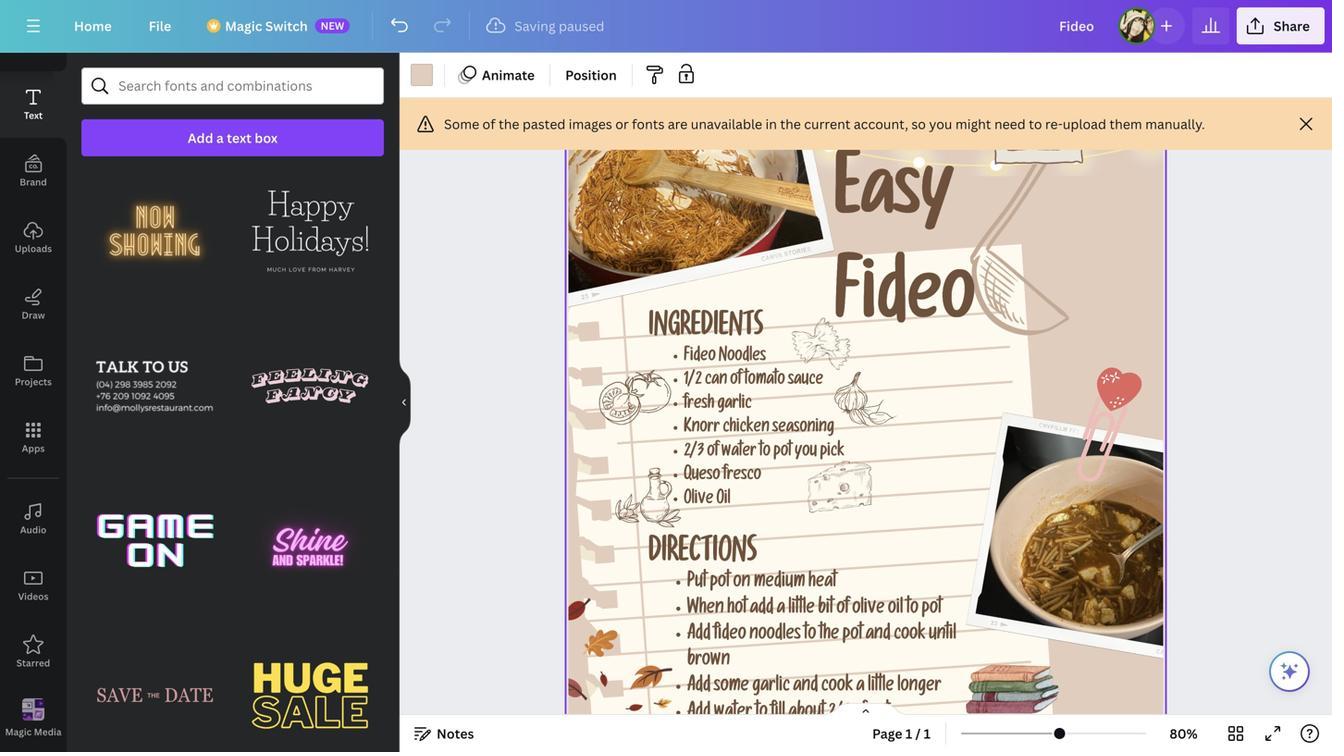 Task type: describe. For each thing, give the bounding box(es) containing it.
videos
[[18, 591, 49, 603]]

text
[[227, 129, 252, 147]]

longer
[[898, 679, 942, 698]]

queso
[[684, 468, 721, 486]]

water inside fideo noodles 1/2 can of tomato sauce fresh garlic knorr chicken seasoning 2/3 of water to pot you pick queso fresco olive oil
[[722, 444, 757, 462]]

projects
[[15, 376, 52, 388]]

brand
[[20, 176, 47, 188]]

of right can
[[731, 373, 742, 391]]

main menu bar
[[0, 0, 1333, 53]]

share
[[1275, 17, 1311, 35]]

upload
[[1063, 115, 1107, 133]]

fresco
[[724, 468, 762, 486]]

saving
[[515, 17, 556, 35]]

0 horizontal spatial the
[[499, 115, 520, 133]]

when
[[688, 600, 724, 620]]

share button
[[1237, 7, 1326, 44]]

elements button
[[0, 5, 67, 71]]

show pages image
[[822, 703, 911, 717]]

add a text box button
[[81, 119, 384, 156]]

on
[[734, 574, 751, 594]]

media
[[34, 726, 62, 738]]

text
[[24, 109, 43, 122]]

add
[[750, 600, 774, 620]]

new
[[321, 19, 345, 32]]

farfalle pasta illustration image
[[792, 318, 851, 370]]

1 horizontal spatial a
[[777, 600, 786, 620]]

medium
[[754, 574, 806, 594]]

of right about at right
[[854, 705, 867, 724]]

uploads button
[[0, 205, 67, 271]]

olive oil hand drawn image
[[616, 468, 682, 528]]

them
[[1110, 115, 1143, 133]]

Design title text field
[[1045, 7, 1112, 44]]

1 horizontal spatial and
[[866, 626, 891, 646]]

bit
[[818, 600, 834, 620]]

animate button
[[453, 60, 543, 90]]

page
[[873, 725, 903, 743]]

heat
[[809, 574, 837, 594]]

chicken
[[723, 420, 770, 438]]

home
[[74, 17, 112, 35]]

0 horizontal spatial cook
[[822, 679, 854, 698]]

brand button
[[0, 138, 67, 205]]

until
[[929, 626, 957, 646]]

put pot on medium heat when hot add a little bit of olive oil to pot add fideo noodles to the pot and cook until brown add some garlic and cook a little longer add water to fill about 2/3 of pot
[[688, 574, 957, 724]]

easy
[[835, 163, 954, 241]]

notes
[[437, 725, 474, 743]]

apps
[[22, 442, 45, 455]]

pot up page
[[870, 705, 890, 724]]

box
[[255, 129, 278, 147]]

about
[[789, 705, 825, 724]]

are
[[668, 115, 688, 133]]

fideo
[[714, 626, 747, 646]]

put
[[688, 574, 707, 594]]

of up the queso on the right bottom
[[708, 444, 719, 462]]

1 horizontal spatial little
[[868, 679, 895, 698]]

some of the pasted images or fonts are unavailable in the current account, so you might need to re-upload them manually.
[[444, 115, 1206, 133]]

noodles
[[719, 349, 767, 367]]

laddle icon image
[[902, 17, 1230, 361]]

switch
[[265, 17, 308, 35]]

home link
[[59, 7, 127, 44]]

olive
[[853, 600, 885, 620]]

magic media
[[5, 726, 62, 738]]

of right some
[[483, 115, 496, 133]]

0 vertical spatial you
[[930, 115, 953, 133]]

hide image
[[399, 358, 411, 447]]

1 horizontal spatial the
[[781, 115, 801, 133]]

80% button
[[1154, 719, 1214, 749]]

1 1 from the left
[[906, 725, 913, 743]]

position button
[[558, 60, 625, 90]]

add inside button
[[188, 129, 213, 147]]

pot down olive
[[843, 626, 863, 646]]

of right bit on the right bottom
[[837, 600, 850, 620]]

1 group from the left
[[81, 146, 229, 305]]

magic media button
[[0, 686, 67, 753]]

page 1 / 1
[[873, 725, 931, 743]]

2/3 inside fideo noodles 1/2 can of tomato sauce fresh garlic knorr chicken seasoning 2/3 of water to pot you pick queso fresco olive oil
[[684, 444, 705, 462]]

draw button
[[0, 271, 67, 338]]

audio button
[[0, 486, 67, 553]]

you inside fideo noodles 1/2 can of tomato sauce fresh garlic knorr chicken seasoning 2/3 of water to pot you pick queso fresco olive oil
[[795, 444, 818, 462]]

olive
[[684, 492, 714, 510]]

2 horizontal spatial a
[[857, 679, 865, 698]]

elements
[[12, 43, 54, 55]]

garlic inside fideo noodles 1/2 can of tomato sauce fresh garlic knorr chicken seasoning 2/3 of water to pot you pick queso fresco olive oil
[[718, 397, 752, 414]]

some
[[444, 115, 480, 133]]

80%
[[1170, 725, 1198, 743]]



Task type: locate. For each thing, give the bounding box(es) containing it.
1 horizontal spatial cook
[[894, 626, 926, 646]]

to down chicken
[[760, 444, 771, 462]]

#e4ccbc image
[[411, 64, 433, 86], [411, 64, 433, 86]]

1 horizontal spatial 2/3
[[829, 705, 851, 724]]

1 horizontal spatial you
[[930, 115, 953, 133]]

so
[[912, 115, 927, 133]]

1 vertical spatial little
[[868, 679, 895, 698]]

0 vertical spatial a
[[217, 129, 224, 147]]

1
[[906, 725, 913, 743], [924, 725, 931, 743]]

1 horizontal spatial fideo
[[835, 267, 976, 345]]

0 horizontal spatial a
[[217, 129, 224, 147]]

garlic up fill
[[753, 679, 790, 698]]

1 vertical spatial and
[[794, 679, 819, 698]]

pot left on
[[710, 574, 730, 594]]

0 horizontal spatial group
[[81, 146, 229, 305]]

0 vertical spatial fideo
[[835, 267, 976, 345]]

0 horizontal spatial magic
[[5, 726, 32, 738]]

tomato
[[745, 373, 786, 391]]

2/3 right about at right
[[829, 705, 851, 724]]

water up fresco
[[722, 444, 757, 462]]

2 horizontal spatial the
[[820, 626, 840, 646]]

Search fonts and combinations search field
[[118, 68, 347, 104]]

apps button
[[0, 405, 67, 471]]

fideo for fideo noodles 1/2 can of tomato sauce fresh garlic knorr chicken seasoning 2/3 of water to pot you pick queso fresco olive oil
[[684, 349, 716, 367]]

1 vertical spatial cook
[[822, 679, 854, 698]]

1 horizontal spatial magic
[[225, 17, 262, 35]]

audio
[[20, 524, 47, 536]]

0 vertical spatial little
[[789, 600, 815, 620]]

1 vertical spatial water
[[714, 705, 753, 724]]

0 vertical spatial 2/3
[[684, 444, 705, 462]]

fonts
[[632, 115, 665, 133]]

1 vertical spatial magic
[[5, 726, 32, 738]]

add a text box
[[188, 129, 278, 147]]

water inside put pot on medium heat when hot add a little bit of olive oil to pot add fideo noodles to the pot and cook until brown add some garlic and cook a little longer add water to fill about 2/3 of pot
[[714, 705, 753, 724]]

a right add
[[777, 600, 786, 620]]

the right in
[[781, 115, 801, 133]]

0 horizontal spatial 1
[[906, 725, 913, 743]]

in
[[766, 115, 777, 133]]

to
[[1029, 115, 1043, 133], [760, 444, 771, 462], [907, 600, 919, 620], [805, 626, 817, 646], [756, 705, 768, 724]]

pot inside fideo noodles 1/2 can of tomato sauce fresh garlic knorr chicken seasoning 2/3 of water to pot you pick queso fresco olive oil
[[774, 444, 792, 462]]

a inside button
[[217, 129, 224, 147]]

file button
[[134, 7, 186, 44]]

cook up show pages image
[[822, 679, 854, 698]]

water
[[722, 444, 757, 462], [714, 705, 753, 724]]

fresh
[[684, 397, 715, 414]]

re-
[[1046, 115, 1063, 133]]

0 horizontal spatial little
[[789, 600, 815, 620]]

of
[[483, 115, 496, 133], [731, 373, 742, 391], [708, 444, 719, 462], [837, 600, 850, 620], [854, 705, 867, 724]]

0 vertical spatial garlic
[[718, 397, 752, 414]]

0 vertical spatial and
[[866, 626, 891, 646]]

1 horizontal spatial garlic
[[753, 679, 790, 698]]

you
[[930, 115, 953, 133], [795, 444, 818, 462]]

oil
[[888, 600, 904, 620]]

and down olive
[[866, 626, 891, 646]]

magic inside main menu bar
[[225, 17, 262, 35]]

or
[[616, 115, 629, 133]]

add
[[188, 129, 213, 147], [688, 626, 711, 646], [688, 679, 711, 698], [688, 705, 711, 724]]

cook
[[894, 626, 926, 646], [822, 679, 854, 698]]

pot up until
[[922, 600, 942, 620]]

1 right /
[[924, 725, 931, 743]]

magic left switch
[[225, 17, 262, 35]]

to inside fideo noodles 1/2 can of tomato sauce fresh garlic knorr chicken seasoning 2/3 of water to pot you pick queso fresco olive oil
[[760, 444, 771, 462]]

2 vertical spatial a
[[857, 679, 865, 698]]

garlic inside put pot on medium heat when hot add a little bit of olive oil to pot add fideo noodles to the pot and cook until brown add some garlic and cook a little longer add water to fill about 2/3 of pot
[[753, 679, 790, 698]]

2/3 down knorr
[[684, 444, 705, 462]]

and
[[866, 626, 891, 646], [794, 679, 819, 698]]

0 horizontal spatial you
[[795, 444, 818, 462]]

directions
[[649, 541, 757, 572]]

fideo inside fideo noodles 1/2 can of tomato sauce fresh garlic knorr chicken seasoning 2/3 of water to pot you pick queso fresco olive oil
[[684, 349, 716, 367]]

images
[[569, 115, 613, 133]]

1/2
[[684, 373, 702, 391]]

text button
[[0, 71, 67, 138]]

notes button
[[407, 719, 482, 749]]

magic left media
[[5, 726, 32, 738]]

group
[[81, 146, 229, 305], [237, 146, 384, 305]]

a left text
[[217, 129, 224, 147]]

ingredients
[[649, 315, 764, 345]]

0 vertical spatial magic
[[225, 17, 262, 35]]

2 1 from the left
[[924, 725, 931, 743]]

0 vertical spatial water
[[722, 444, 757, 462]]

little left bit on the right bottom
[[789, 600, 815, 620]]

fideo noodles 1/2 can of tomato sauce fresh garlic knorr chicken seasoning 2/3 of water to pot you pick queso fresco olive oil
[[684, 349, 845, 510]]

1 left /
[[906, 725, 913, 743]]

0 horizontal spatial garlic
[[718, 397, 752, 414]]

paused
[[559, 17, 605, 35]]

noodles
[[750, 626, 801, 646]]

the inside put pot on medium heat when hot add a little bit of olive oil to pot add fideo noodles to the pot and cook until brown add some garlic and cook a little longer add water to fill about 2/3 of pot
[[820, 626, 840, 646]]

2 group from the left
[[237, 146, 384, 305]]

and up about at right
[[794, 679, 819, 698]]

canva assistant image
[[1279, 661, 1301, 683]]

might
[[956, 115, 992, 133]]

pot down seasoning
[[774, 444, 792, 462]]

fideo
[[835, 267, 976, 345], [684, 349, 716, 367]]

some
[[714, 679, 750, 698]]

magic for magic switch
[[225, 17, 262, 35]]

file
[[149, 17, 171, 35]]

a up show pages image
[[857, 679, 865, 698]]

garlic
[[718, 397, 752, 414], [753, 679, 790, 698]]

brown
[[688, 652, 731, 672]]

the left 'pasted'
[[499, 115, 520, 133]]

to left fill
[[756, 705, 768, 724]]

starred
[[16, 657, 50, 670]]

water down some
[[714, 705, 753, 724]]

0 horizontal spatial and
[[794, 679, 819, 698]]

cook down oil
[[894, 626, 926, 646]]

garlic up chicken
[[718, 397, 752, 414]]

unavailable
[[691, 115, 763, 133]]

draw
[[22, 309, 45, 322]]

1 vertical spatial garlic
[[753, 679, 790, 698]]

sauce
[[789, 373, 824, 391]]

2/3
[[684, 444, 705, 462], [829, 705, 851, 724]]

current
[[805, 115, 851, 133]]

magic switch
[[225, 17, 308, 35]]

fill
[[771, 705, 786, 724]]

to left re-
[[1029, 115, 1043, 133]]

1 vertical spatial 2/3
[[829, 705, 851, 724]]

/
[[916, 725, 921, 743]]

2/3 inside put pot on medium heat when hot add a little bit of olive oil to pot add fideo noodles to the pot and cook until brown add some garlic and cook a little longer add water to fill about 2/3 of pot
[[829, 705, 851, 724]]

starred button
[[0, 619, 67, 686]]

saving paused
[[515, 17, 605, 35]]

account,
[[854, 115, 909, 133]]

pasted
[[523, 115, 566, 133]]

projects button
[[0, 338, 67, 405]]

pick
[[821, 444, 845, 462]]

the
[[499, 115, 520, 133], [781, 115, 801, 133], [820, 626, 840, 646]]

1 horizontal spatial 1
[[924, 725, 931, 743]]

oil
[[717, 492, 731, 510]]

you down seasoning
[[795, 444, 818, 462]]

position
[[566, 66, 617, 84]]

1 vertical spatial fideo
[[684, 349, 716, 367]]

the down bit on the right bottom
[[820, 626, 840, 646]]

1 vertical spatial you
[[795, 444, 818, 462]]

you right so
[[930, 115, 953, 133]]

1 vertical spatial a
[[777, 600, 786, 620]]

0 horizontal spatial fideo
[[684, 349, 716, 367]]

manually.
[[1146, 115, 1206, 133]]

need
[[995, 115, 1026, 133]]

videos button
[[0, 553, 67, 619]]

can
[[705, 373, 728, 391]]

magic for magic media
[[5, 726, 32, 738]]

animate
[[482, 66, 535, 84]]

0 vertical spatial cook
[[894, 626, 926, 646]]

uploads
[[15, 243, 52, 255]]

magic inside button
[[5, 726, 32, 738]]

pot
[[774, 444, 792, 462], [710, 574, 730, 594], [922, 600, 942, 620], [843, 626, 863, 646], [870, 705, 890, 724]]

seasoning
[[773, 420, 835, 438]]

little up show pages image
[[868, 679, 895, 698]]

to right oil
[[907, 600, 919, 620]]

saving paused status
[[478, 15, 614, 37]]

fideo for fideo
[[835, 267, 976, 345]]

hot
[[728, 600, 747, 620]]

1 horizontal spatial group
[[237, 146, 384, 305]]

knorr
[[684, 420, 720, 438]]

to right noodles
[[805, 626, 817, 646]]

0 horizontal spatial 2/3
[[684, 444, 705, 462]]



Task type: vqa. For each thing, say whether or not it's contained in the screenshot.
fonts
yes



